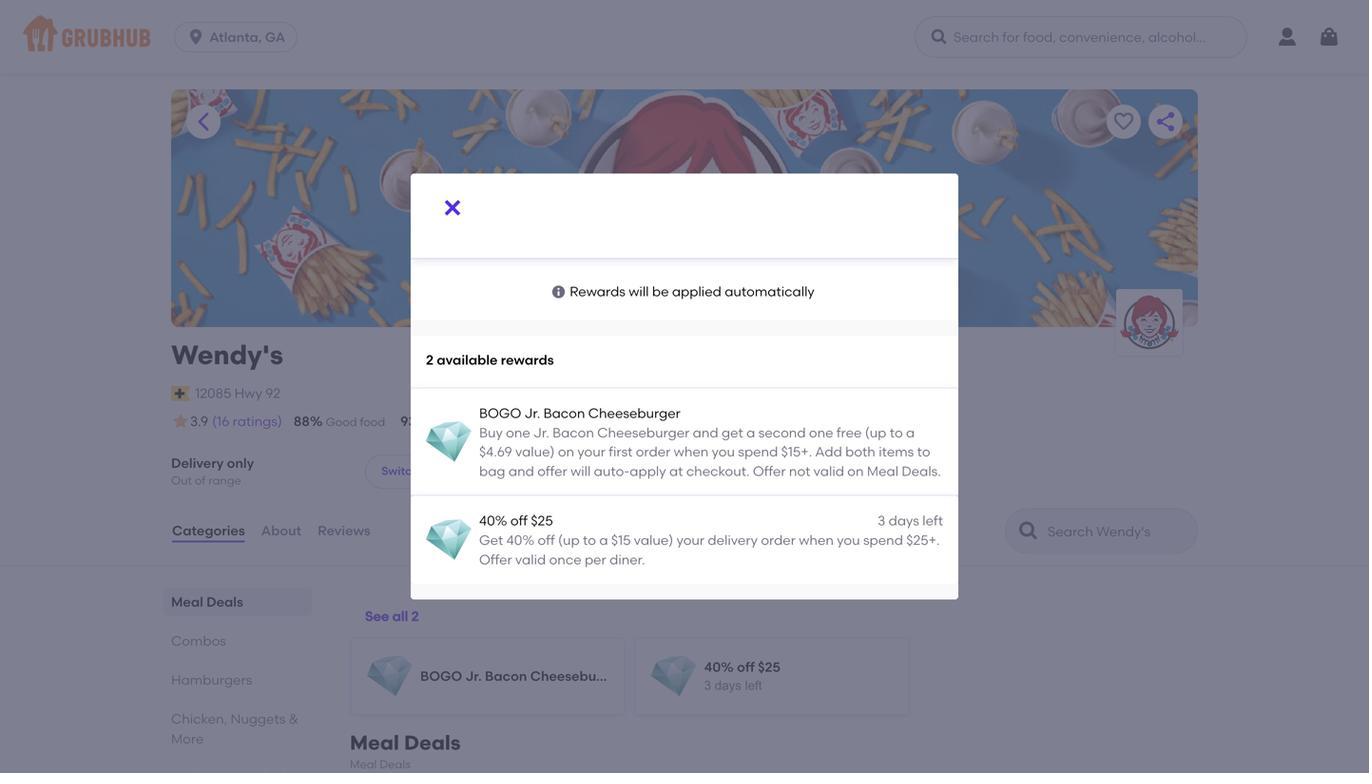 Task type: locate. For each thing, give the bounding box(es) containing it.
0 horizontal spatial left
[[745, 679, 762, 693]]

0 vertical spatial when
[[674, 444, 709, 460]]

meal deals meal deals
[[350, 731, 461, 771]]

(up inside bogo jr. bacon cheeseburger buy one jr. bacon cheeseburger and get a second one free (up to a $4.69 value) on your first order when you spend $15+. add both items to bag and offer will auto-apply at checkout. offer not valid on meal deals.
[[865, 425, 887, 441]]

1 vertical spatial spend
[[864, 532, 904, 548]]

0 vertical spatial and
[[693, 425, 719, 441]]

3.9
[[190, 413, 208, 430]]

cheeseburger for bogo jr. bacon cheeseburger buy one jr. bacon cheeseburger and get a second one free (up to a $4.69 value) on your first order when you spend $15+. add both items to bag and offer will auto-apply at checkout. offer not valid on meal deals.
[[589, 405, 681, 421]]

reviews
[[318, 523, 371, 539]]

1 horizontal spatial rewards image
[[426, 518, 472, 563]]

2 horizontal spatial rewards image
[[651, 654, 697, 699]]

order up the apply
[[636, 444, 671, 460]]

3
[[878, 513, 886, 529], [705, 679, 712, 693]]

2 horizontal spatial a
[[907, 425, 915, 441]]

and
[[693, 425, 719, 441], [509, 463, 535, 479]]

0 horizontal spatial your
[[578, 444, 606, 460]]

on
[[558, 444, 575, 460], [848, 463, 864, 479]]

offer left not
[[753, 463, 786, 479]]

40% inside 40% off $25 3 days left
[[705, 659, 734, 675]]

you
[[712, 444, 735, 460], [837, 532, 861, 548]]

order up the 'first'
[[615, 415, 645, 429]]

add
[[816, 444, 843, 460]]

2 left available
[[426, 352, 434, 368]]

one right buy
[[506, 425, 531, 441]]

$25
[[531, 513, 553, 529], [758, 659, 781, 675]]

1 vertical spatial off
[[538, 532, 555, 548]]

0 vertical spatial 40%
[[479, 513, 508, 529]]

valid
[[814, 463, 845, 479], [516, 552, 546, 568]]

1 vertical spatial bogo
[[420, 668, 462, 684]]

not
[[789, 463, 811, 479]]

1 horizontal spatial 2
[[426, 352, 434, 368]]

1 vertical spatial 2
[[412, 608, 419, 625]]

a up items at right
[[907, 425, 915, 441]]

switch
[[382, 464, 419, 478]]

see all 2 button
[[365, 600, 419, 634]]

you left '$25+.'
[[837, 532, 861, 548]]

0 vertical spatial off
[[511, 513, 528, 529]]

2
[[426, 352, 434, 368], [412, 608, 419, 625]]

0 horizontal spatial bogo
[[420, 668, 462, 684]]

0 vertical spatial bacon
[[544, 405, 585, 421]]

1 horizontal spatial left
[[923, 513, 944, 529]]

1 vertical spatial 3
[[705, 679, 712, 693]]

you up checkout.
[[712, 444, 735, 460]]

0 horizontal spatial delivery
[[480, 415, 522, 429]]

0 horizontal spatial delivery
[[171, 455, 224, 471]]

0 horizontal spatial when
[[674, 444, 709, 460]]

bogo inside "button"
[[420, 668, 462, 684]]

0 vertical spatial delivery
[[480, 415, 522, 429]]

rewards image down see all 2 button
[[367, 654, 413, 699]]

jr. for bogo jr. bacon cheeseburger buy one jr. bacon cheeseburger and get a second one free (up to a $4.69 value) on your first order when you spend $15+. add both items to bag and offer will auto-apply at checkout. offer not valid on meal deals.
[[525, 405, 541, 421]]

1 vertical spatial offer
[[479, 552, 512, 568]]

offer inside bogo jr. bacon cheeseburger buy one jr. bacon cheeseburger and get a second one free (up to a $4.69 value) on your first order when you spend $15+. add both items to bag and offer will auto-apply at checkout. offer not valid on meal deals.
[[753, 463, 786, 479]]

only
[[227, 455, 254, 471]]

your
[[578, 444, 606, 460], [677, 532, 705, 548]]

your up auto-
[[578, 444, 606, 460]]

0 horizontal spatial off
[[511, 513, 528, 529]]

1 vertical spatial $25
[[758, 659, 781, 675]]

order down not
[[761, 532, 796, 548]]

Search Wendy's search field
[[1046, 523, 1192, 541]]

40% off $25
[[479, 513, 553, 529]]

92
[[266, 385, 281, 402]]

2 vertical spatial 40%
[[705, 659, 734, 675]]

jr.
[[525, 405, 541, 421], [534, 425, 550, 441], [466, 668, 482, 684]]

0 horizontal spatial value)
[[516, 444, 555, 460]]

0 horizontal spatial valid
[[516, 552, 546, 568]]

1 horizontal spatial $25
[[758, 659, 781, 675]]

value) up the offer
[[516, 444, 555, 460]]

valid down add
[[814, 463, 845, 479]]

order
[[615, 415, 645, 429], [636, 444, 671, 460], [761, 532, 796, 548]]

0 vertical spatial on
[[558, 444, 575, 460]]

on up the offer
[[558, 444, 575, 460]]

94
[[538, 413, 553, 430]]

spend inside the get 40% off (up to a $15 value) your delivery order when you spend $25+. offer valid once per diner.
[[864, 532, 904, 548]]

a left $15
[[600, 532, 608, 548]]

$4.69
[[479, 444, 513, 460]]

delivery
[[480, 415, 522, 429], [708, 532, 758, 548]]

a inside the get 40% off (up to a $15 value) your delivery order when you spend $25+. offer valid once per diner.
[[600, 532, 608, 548]]

wendy's
[[171, 339, 283, 371]]

0 horizontal spatial offer
[[479, 552, 512, 568]]

1 vertical spatial your
[[677, 532, 705, 548]]

get
[[722, 425, 744, 441]]

deals.
[[902, 463, 942, 479]]

2 vertical spatial bacon
[[485, 668, 527, 684]]

1 horizontal spatial delivery
[[436, 464, 481, 478]]

offer down get
[[479, 552, 512, 568]]

off for 40% off $25
[[511, 513, 528, 529]]

bogo jr. bacon cheeseburger buy one jr. bacon cheeseburger and get a second one free (up to a $4.69 value) on your first order when you spend $15+. add both items to bag and offer will auto-apply at checkout. offer not valid on meal deals.
[[479, 405, 942, 479]]

0 vertical spatial bogo
[[479, 405, 522, 421]]

delivery up of
[[171, 455, 224, 471]]

once
[[549, 552, 582, 568]]

rewards image left get
[[426, 518, 472, 563]]

delivery down checkout.
[[708, 532, 758, 548]]

2 vertical spatial cheeseburger
[[531, 668, 624, 684]]

a
[[747, 425, 756, 441], [907, 425, 915, 441], [600, 532, 608, 548]]

1 horizontal spatial will
[[629, 284, 649, 300]]

2 horizontal spatial off
[[737, 659, 755, 675]]

3 days left
[[878, 513, 944, 529]]

available
[[437, 352, 498, 368]]

correct order
[[570, 415, 645, 429]]

1 vertical spatial when
[[799, 532, 834, 548]]

1 horizontal spatial offer
[[753, 463, 786, 479]]

1 vertical spatial days
[[715, 679, 742, 693]]

to right switch on the bottom left of the page
[[422, 464, 434, 478]]

when down not
[[799, 532, 834, 548]]

off inside 40% off $25 3 days left
[[737, 659, 755, 675]]

and left get
[[693, 425, 719, 441]]

when inside the get 40% off (up to a $15 value) your delivery order when you spend $25+. offer valid once per diner.
[[799, 532, 834, 548]]

to up items at right
[[890, 425, 903, 441]]

0 horizontal spatial 2
[[412, 608, 419, 625]]

subscription pass image
[[171, 386, 190, 401]]

offer
[[753, 463, 786, 479], [479, 552, 512, 568]]

0 horizontal spatial a
[[600, 532, 608, 548]]

your right $15
[[677, 532, 705, 548]]

rewards image inside bogo jr. bacon cheeseburger "button"
[[367, 654, 413, 699]]

svg image
[[187, 28, 206, 47], [441, 196, 464, 219]]

2 available rewards
[[426, 352, 554, 368]]

rewards image
[[426, 420, 472, 465]]

0 horizontal spatial 3
[[705, 679, 712, 693]]

atlanta, ga button
[[174, 22, 305, 52]]

1 vertical spatial order
[[636, 444, 671, 460]]

$15
[[612, 532, 631, 548]]

1 horizontal spatial delivery
[[708, 532, 758, 548]]

share icon image
[[1155, 110, 1178, 133]]

1 horizontal spatial 3
[[878, 513, 886, 529]]

spend down second
[[739, 444, 778, 460]]

on down the both
[[848, 463, 864, 479]]

0 vertical spatial deals
[[207, 594, 243, 610]]

1 vertical spatial value)
[[634, 532, 674, 548]]

1 horizontal spatial days
[[889, 513, 920, 529]]

to up deals.
[[918, 444, 931, 460]]

2 horizontal spatial svg image
[[1319, 26, 1341, 49]]

when up at
[[674, 444, 709, 460]]

spend down the 3 days left
[[864, 532, 904, 548]]

deals
[[207, 594, 243, 610], [404, 731, 461, 755], [380, 758, 411, 771]]

0 vertical spatial svg image
[[187, 28, 206, 47]]

1 vertical spatial svg image
[[441, 196, 464, 219]]

0 vertical spatial spend
[[739, 444, 778, 460]]

0 vertical spatial offer
[[753, 463, 786, 479]]

1 vertical spatial 40%
[[507, 532, 535, 548]]

40% for 40% off $25
[[479, 513, 508, 529]]

1 vertical spatial delivery
[[708, 532, 758, 548]]

0 horizontal spatial $25
[[531, 513, 553, 529]]

0 vertical spatial jr.
[[525, 405, 541, 421]]

spend
[[739, 444, 778, 460], [864, 532, 904, 548]]

1 horizontal spatial (up
[[865, 425, 887, 441]]

40% inside the get 40% off (up to a $15 value) your delivery order when you spend $25+. offer valid once per diner.
[[507, 532, 535, 548]]

your inside bogo jr. bacon cheeseburger buy one jr. bacon cheeseburger and get a second one free (up to a $4.69 value) on your first order when you spend $15+. add both items to bag and offer will auto-apply at checkout. offer not valid on meal deals.
[[578, 444, 606, 460]]

to
[[890, 425, 903, 441], [918, 444, 931, 460], [422, 464, 434, 478], [583, 532, 596, 548]]

categories
[[172, 523, 245, 539]]

about
[[261, 523, 302, 539]]

rewards image left 40% off $25 3 days left
[[651, 654, 697, 699]]

at
[[670, 463, 683, 479]]

cheeseburger inside "button"
[[531, 668, 624, 684]]

days
[[889, 513, 920, 529], [715, 679, 742, 693]]

meal
[[868, 463, 899, 479], [171, 594, 203, 610], [350, 731, 400, 755], [350, 758, 377, 771]]

atlanta, ga
[[209, 29, 286, 45]]

2 vertical spatial off
[[737, 659, 755, 675]]

40% for 40% off $25 3 days left
[[705, 659, 734, 675]]

bacon
[[544, 405, 585, 421], [553, 425, 595, 441], [485, 668, 527, 684]]

offer inside the get 40% off (up to a $15 value) your delivery order when you spend $25+. offer valid once per diner.
[[479, 552, 512, 568]]

(up up once
[[558, 532, 580, 548]]

when
[[674, 444, 709, 460], [799, 532, 834, 548]]

a right get
[[747, 425, 756, 441]]

1 horizontal spatial you
[[837, 532, 861, 548]]

cheeseburger
[[589, 405, 681, 421], [598, 425, 690, 441], [531, 668, 624, 684]]

88
[[294, 413, 310, 430]]

1 vertical spatial you
[[837, 532, 861, 548]]

will right the offer
[[571, 463, 591, 479]]

bogo inside bogo jr. bacon cheeseburger buy one jr. bacon cheeseburger and get a second one free (up to a $4.69 value) on your first order when you spend $15+. add both items to bag and offer will auto-apply at checkout. offer not valid on meal deals.
[[479, 405, 522, 421]]

when inside bogo jr. bacon cheeseburger buy one jr. bacon cheeseburger and get a second one free (up to a $4.69 value) on your first order when you spend $15+. add both items to bag and offer will auto-apply at checkout. offer not valid on meal deals.
[[674, 444, 709, 460]]

value)
[[516, 444, 555, 460], [634, 532, 674, 548]]

0 vertical spatial 3
[[878, 513, 886, 529]]

(up up the both
[[865, 425, 887, 441]]

0 horizontal spatial and
[[509, 463, 535, 479]]

0 vertical spatial (up
[[865, 425, 887, 441]]

1 vertical spatial valid
[[516, 552, 546, 568]]

value) up diner.
[[634, 532, 674, 548]]

0 vertical spatial cheeseburger
[[589, 405, 681, 421]]

rewards
[[501, 352, 554, 368]]

2 right all
[[412, 608, 419, 625]]

2 vertical spatial jr.
[[466, 668, 482, 684]]

delivery
[[171, 455, 224, 471], [436, 464, 481, 478]]

0 vertical spatial value)
[[516, 444, 555, 460]]

1 horizontal spatial on
[[848, 463, 864, 479]]

0 horizontal spatial spend
[[739, 444, 778, 460]]

on
[[433, 415, 449, 429]]

rewards image
[[426, 518, 472, 563], [367, 654, 413, 699], [651, 654, 697, 699]]

second
[[759, 425, 806, 441]]

2 vertical spatial order
[[761, 532, 796, 548]]

valid left once
[[516, 552, 546, 568]]

atlanta,
[[209, 29, 262, 45]]

left inside 40% off $25 3 days left
[[745, 679, 762, 693]]

0 vertical spatial valid
[[814, 463, 845, 479]]

svg image
[[1319, 26, 1341, 49], [930, 28, 949, 47], [551, 284, 566, 299]]

2 inside button
[[412, 608, 419, 625]]

0 horizontal spatial you
[[712, 444, 735, 460]]

valid inside the get 40% off (up to a $15 value) your delivery order when you spend $25+. offer valid once per diner.
[[516, 552, 546, 568]]

12085
[[195, 385, 231, 402]]

bogo jr. bacon cheeseburger button
[[352, 639, 625, 715]]

0 horizontal spatial one
[[506, 425, 531, 441]]

1 horizontal spatial your
[[677, 532, 705, 548]]

and right bag
[[509, 463, 535, 479]]

bacon for bogo jr. bacon cheeseburger
[[485, 668, 527, 684]]

2 one from the left
[[809, 425, 834, 441]]

1 vertical spatial bacon
[[553, 425, 595, 441]]

all
[[393, 608, 408, 625]]

chicken, nuggets & more
[[171, 711, 299, 747]]

$25 inside 40% off $25 3 days left
[[758, 659, 781, 675]]

0 vertical spatial your
[[578, 444, 606, 460]]

1 horizontal spatial one
[[809, 425, 834, 441]]

to up per
[[583, 532, 596, 548]]

to inside 'button'
[[422, 464, 434, 478]]

0 horizontal spatial rewards image
[[367, 654, 413, 699]]

wendy's logo image
[[1117, 289, 1183, 356]]

40% off $25 3 days left
[[705, 659, 781, 693]]

will left be
[[629, 284, 649, 300]]

1 horizontal spatial valid
[[814, 463, 845, 479]]

0 vertical spatial 2
[[426, 352, 434, 368]]

rewards image for get 40% off (up to a $15 value) your delivery order when you spend $25+. offer valid once per diner.
[[426, 518, 472, 563]]

(up
[[865, 425, 887, 441], [558, 532, 580, 548]]

1 vertical spatial deals
[[404, 731, 461, 755]]

ratings)
[[233, 413, 282, 430]]

search icon image
[[1018, 520, 1041, 543]]

bogo
[[479, 405, 522, 421], [420, 668, 462, 684]]

meal deals
[[171, 594, 243, 610]]

&
[[289, 711, 299, 727]]

1 vertical spatial (up
[[558, 532, 580, 548]]

per
[[585, 552, 607, 568]]

svg image inside atlanta, ga button
[[187, 28, 206, 47]]

delivery up $4.69 at the bottom of the page
[[480, 415, 522, 429]]

jr. inside bogo jr. bacon cheeseburger "button"
[[466, 668, 482, 684]]

0 vertical spatial $25
[[531, 513, 553, 529]]

1 horizontal spatial svg image
[[930, 28, 949, 47]]

one up add
[[809, 425, 834, 441]]

1 vertical spatial will
[[571, 463, 591, 479]]

bacon inside "button"
[[485, 668, 527, 684]]

spend inside bogo jr. bacon cheeseburger buy one jr. bacon cheeseburger and get a second one free (up to a $4.69 value) on your first order when you spend $15+. add both items to bag and offer will auto-apply at checkout. offer not valid on meal deals.
[[739, 444, 778, 460]]

0 horizontal spatial days
[[715, 679, 742, 693]]

1 horizontal spatial value)
[[634, 532, 674, 548]]

1 vertical spatial left
[[745, 679, 762, 693]]

1 horizontal spatial bogo
[[479, 405, 522, 421]]

$25 for 40% off $25 3 days left
[[758, 659, 781, 675]]

delivery down $4.69 at the bottom of the page
[[436, 464, 481, 478]]

get 40% off (up to a $15 value) your delivery order when you spend $25+. offer valid once per diner.
[[479, 532, 940, 568]]



Task type: describe. For each thing, give the bounding box(es) containing it.
order inside bogo jr. bacon cheeseburger buy one jr. bacon cheeseburger and get a second one free (up to a $4.69 value) on your first order when you spend $15+. add both items to bag and offer will auto-apply at checkout. offer not valid on meal deals.
[[636, 444, 671, 460]]

$25+.
[[907, 532, 940, 548]]

ga
[[265, 29, 286, 45]]

nuggets
[[231, 711, 286, 727]]

value) inside bogo jr. bacon cheeseburger buy one jr. bacon cheeseburger and get a second one free (up to a $4.69 value) on your first order when you spend $15+. add both items to bag and offer will auto-apply at checkout. offer not valid on meal deals.
[[516, 444, 555, 460]]

see
[[365, 608, 389, 625]]

to inside the get 40% off (up to a $15 value) your delivery order when you spend $25+. offer valid once per diner.
[[583, 532, 596, 548]]

save this restaurant image
[[1113, 110, 1136, 133]]

3 inside 40% off $25 3 days left
[[705, 679, 712, 693]]

1 one from the left
[[506, 425, 531, 441]]

meal inside bogo jr. bacon cheeseburger buy one jr. bacon cheeseburger and get a second one free (up to a $4.69 value) on your first order when you spend $15+. add both items to bag and offer will auto-apply at checkout. offer not valid on meal deals.
[[868, 463, 899, 479]]

2 vertical spatial deals
[[380, 758, 411, 771]]

0 vertical spatial days
[[889, 513, 920, 529]]

more
[[171, 731, 204, 747]]

checkout.
[[687, 463, 750, 479]]

time
[[452, 415, 477, 429]]

days inside 40% off $25 3 days left
[[715, 679, 742, 693]]

caret left icon image
[[192, 110, 215, 133]]

1 vertical spatial jr.
[[534, 425, 550, 441]]

of
[[195, 474, 206, 487]]

bogo jr. bacon cheeseburger
[[420, 668, 624, 684]]

delivery inside 'button'
[[436, 464, 481, 478]]

good
[[326, 415, 357, 429]]

on time delivery
[[433, 415, 522, 429]]

range
[[209, 474, 241, 487]]

1 horizontal spatial svg image
[[441, 196, 464, 219]]

be
[[652, 284, 669, 300]]

correct
[[570, 415, 612, 429]]

you inside the get 40% off (up to a $15 value) your delivery order when you spend $25+. offer valid once per diner.
[[837, 532, 861, 548]]

1 horizontal spatial and
[[693, 425, 719, 441]]

main navigation navigation
[[0, 0, 1370, 74]]

0 vertical spatial left
[[923, 513, 944, 529]]

combos
[[171, 633, 226, 649]]

(up inside the get 40% off (up to a $15 value) your delivery order when you spend $25+. offer valid once per diner.
[[558, 532, 580, 548]]

0 vertical spatial will
[[629, 284, 649, 300]]

rewards
[[570, 284, 626, 300]]

about button
[[260, 497, 303, 565]]

applied
[[672, 284, 722, 300]]

switch to delivery button
[[365, 455, 498, 489]]

bogo for bogo jr. bacon cheeseburger buy one jr. bacon cheeseburger and get a second one free (up to a $4.69 value) on your first order when you spend $15+. add both items to bag and offer will auto-apply at checkout. offer not valid on meal deals.
[[479, 405, 522, 421]]

(16
[[212, 413, 230, 430]]

see all 2
[[365, 608, 419, 625]]

deals for meal deals meal deals
[[404, 731, 461, 755]]

bogo for bogo jr. bacon cheeseburger
[[420, 668, 462, 684]]

bag
[[479, 463, 506, 479]]

12085 hwy 92
[[195, 385, 281, 402]]

items
[[879, 444, 914, 460]]

switch to delivery
[[382, 464, 481, 478]]

out
[[171, 474, 192, 487]]

jr. for bogo jr. bacon cheeseburger
[[466, 668, 482, 684]]

delivery inside the get 40% off (up to a $15 value) your delivery order when you spend $25+. offer valid once per diner.
[[708, 532, 758, 548]]

you inside bogo jr. bacon cheeseburger buy one jr. bacon cheeseburger and get a second one free (up to a $4.69 value) on your first order when you spend $15+. add both items to bag and offer will auto-apply at checkout. offer not valid on meal deals.
[[712, 444, 735, 460]]

1 horizontal spatial a
[[747, 425, 756, 441]]

valid inside bogo jr. bacon cheeseburger buy one jr. bacon cheeseburger and get a second one free (up to a $4.69 value) on your first order when you spend $15+. add both items to bag and offer will auto-apply at checkout. offer not valid on meal deals.
[[814, 463, 845, 479]]

(16 ratings)
[[212, 413, 282, 430]]

off inside the get 40% off (up to a $15 value) your delivery order when you spend $25+. offer valid once per diner.
[[538, 532, 555, 548]]

free
[[837, 425, 862, 441]]

$15+.
[[782, 444, 812, 460]]

categories button
[[171, 497, 246, 565]]

buy
[[479, 425, 503, 441]]

first
[[609, 444, 633, 460]]

automatically
[[725, 284, 815, 300]]

apply
[[630, 463, 667, 479]]

offer
[[538, 463, 568, 479]]

delivery only out of range
[[171, 455, 254, 487]]

deals for meal deals
[[207, 594, 243, 610]]

off for 40% off $25 3 days left
[[737, 659, 755, 675]]

delivery inside delivery only out of range
[[171, 455, 224, 471]]

reviews button
[[317, 497, 372, 565]]

bacon for bogo jr. bacon cheeseburger buy one jr. bacon cheeseburger and get a second one free (up to a $4.69 value) on your first order when you spend $15+. add both items to bag and offer will auto-apply at checkout. offer not valid on meal deals.
[[544, 405, 585, 421]]

order inside the get 40% off (up to a $15 value) your delivery order when you spend $25+. offer valid once per diner.
[[761, 532, 796, 548]]

star icon image
[[171, 412, 190, 431]]

your inside the get 40% off (up to a $15 value) your delivery order when you spend $25+. offer valid once per diner.
[[677, 532, 705, 548]]

hwy
[[235, 385, 262, 402]]

12085 hwy 92 button
[[194, 383, 282, 404]]

auto-
[[594, 463, 630, 479]]

will inside bogo jr. bacon cheeseburger buy one jr. bacon cheeseburger and get a second one free (up to a $4.69 value) on your first order when you spend $15+. add both items to bag and offer will auto-apply at checkout. offer not valid on meal deals.
[[571, 463, 591, 479]]

save this restaurant button
[[1107, 105, 1142, 139]]

hamburgers
[[171, 672, 252, 688]]

1 vertical spatial cheeseburger
[[598, 425, 690, 441]]

93
[[401, 413, 416, 430]]

rewards will be applied automatically
[[570, 284, 815, 300]]

0 vertical spatial order
[[615, 415, 645, 429]]

rewards image for 3 days left
[[651, 654, 697, 699]]

food
[[360, 415, 385, 429]]

diner.
[[610, 552, 646, 568]]

get
[[479, 532, 504, 548]]

cheeseburger for bogo jr. bacon cheeseburger
[[531, 668, 624, 684]]

0 horizontal spatial svg image
[[551, 284, 566, 299]]

1 vertical spatial on
[[848, 463, 864, 479]]

value) inside the get 40% off (up to a $15 value) your delivery order when you spend $25+. offer valid once per diner.
[[634, 532, 674, 548]]

chicken,
[[171, 711, 228, 727]]

good food
[[326, 415, 385, 429]]

both
[[846, 444, 876, 460]]

$25 for 40% off $25
[[531, 513, 553, 529]]



Task type: vqa. For each thing, say whether or not it's contained in the screenshot.
food
yes



